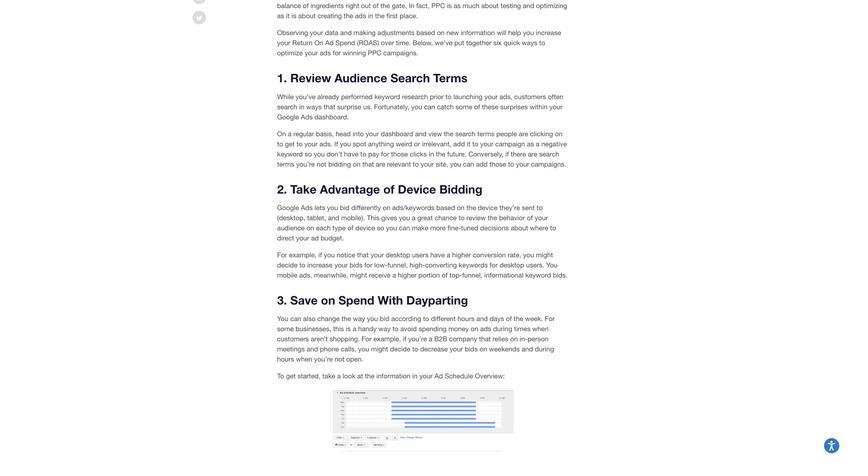 Task type: vqa. For each thing, say whether or not it's contained in the screenshot.
Phone
yes



Task type: locate. For each thing, give the bounding box(es) containing it.
1 vertical spatial customers
[[277, 335, 309, 343]]

your up "where"
[[535, 214, 548, 222]]

1 horizontal spatial those
[[490, 160, 506, 168]]

2 horizontal spatial might
[[536, 251, 553, 259]]

0 vertical spatial some
[[456, 103, 472, 111]]

1 vertical spatial ways
[[306, 103, 322, 111]]

bid down with
[[380, 315, 389, 323]]

(desktop,
[[277, 214, 305, 222]]

catch
[[437, 103, 454, 111]]

1 horizontal spatial information
[[461, 29, 495, 37]]

1 horizontal spatial bids
[[465, 346, 478, 353]]

2 vertical spatial if
[[403, 335, 406, 343]]

overview:
[[475, 373, 505, 380]]

0 horizontal spatial so
[[305, 150, 312, 158]]

way
[[353, 315, 365, 323], [379, 325, 391, 333]]

0 horizontal spatial keyword
[[277, 150, 303, 158]]

1 horizontal spatial not
[[335, 356, 344, 364]]

1 horizontal spatial higher
[[452, 251, 471, 259]]

hours up money
[[458, 315, 475, 323]]

if down avoid
[[403, 335, 406, 343]]

those down 'conversely,' at the top of the page
[[490, 160, 506, 168]]

terms
[[433, 71, 468, 85]]

those up relevant
[[391, 150, 408, 158]]

have inside on a regular basis, head into your dashboard and view the search terms people are clicking on to get to your ads. if you spot anything weird or irrelevant, add it to your campaign as a negative keyword so you don't have to pay for those clicks in the future. conversely, if there are search terms you're not bidding on that are relevant to your site, you can add those to your campaigns.
[[344, 150, 358, 158]]

customers
[[514, 93, 546, 100], [277, 335, 309, 343]]

and inside google ads lets you bid differently on ads/keywords based on the device they're sent to (desktop, tablet, and mobile). this gives you a great chance to review the behavior of your audience on each type of device so you can make more fine-tuned decisions about where to direct your ad budget.
[[328, 214, 339, 222]]

example, inside you can also change the way you bid according to different hours and days of the week. for some businesses, this is a handy way to avoid spending money on ads during times when customers aren't shopping. for example, if you're a b2b company that relies on in-person meetings and phone calls, you might decide to decrease your bids on weekends and during hours when you're not open.
[[374, 335, 401, 343]]

don't
[[327, 150, 342, 158]]

1 horizontal spatial during
[[535, 346, 554, 353]]

0 horizontal spatial example,
[[289, 251, 317, 259]]

bids
[[350, 261, 362, 269], [465, 346, 478, 353]]

ads left lets
[[301, 204, 313, 212]]

1 vertical spatial bid
[[380, 315, 389, 323]]

information up 'together' at the right top of page
[[461, 29, 495, 37]]

keyword inside the for example, if you notice that your desktop users have a higher conversion rate, you might decide to increase your bids for low-funnel, high-converting keywords for desktop users. you mobile ads, meanwhile, might receive a higher portion of top-funnel, informational keyword bids.
[[525, 272, 551, 279]]

0 vertical spatial ways
[[522, 39, 537, 47]]

example, inside the for example, if you notice that your desktop users have a higher conversion rate, you might decide to increase your bids for low-funnel, high-converting keywords for desktop users. you mobile ads, meanwhile, might receive a higher portion of top-funnel, informational keyword bids.
[[289, 251, 317, 259]]

1 vertical spatial ads,
[[299, 272, 312, 279]]

desktop down rate,
[[500, 261, 524, 269]]

review
[[466, 214, 486, 222]]

a
[[288, 130, 292, 138], [536, 140, 540, 148], [412, 214, 416, 222], [447, 251, 450, 259], [392, 272, 396, 279], [353, 325, 356, 333], [429, 335, 432, 343], [337, 373, 341, 380]]

are up as
[[519, 130, 528, 138]]

2 vertical spatial for
[[362, 335, 372, 343]]

1 horizontal spatial keyword
[[374, 93, 400, 100]]

ways
[[522, 39, 537, 47], [306, 103, 322, 111]]

decide inside the for example, if you notice that your desktop users have a higher conversion rate, you might decide to increase your bids for low-funnel, high-converting keywords for desktop users. you mobile ads, meanwhile, might receive a higher portion of top-funnel, informational keyword bids.
[[277, 261, 298, 269]]

making
[[354, 29, 376, 37]]

you right help
[[523, 29, 534, 37]]

0 vertical spatial for
[[277, 251, 287, 259]]

1 vertical spatial ads
[[301, 204, 313, 212]]

to inside the for example, if you notice that your desktop users have a higher conversion rate, you might decide to increase your bids for low-funnel, high-converting keywords for desktop users. you mobile ads, meanwhile, might receive a higher portion of top-funnel, informational keyword bids.
[[299, 261, 305, 269]]

0 horizontal spatial if
[[318, 251, 322, 259]]

ways down the you've
[[306, 103, 322, 111]]

0 horizontal spatial some
[[277, 325, 294, 333]]

on left regular
[[277, 130, 286, 138]]

ads down data
[[320, 49, 331, 57]]

way up handy
[[353, 315, 365, 323]]

times
[[514, 325, 531, 333]]

0 vertical spatial ads,
[[500, 93, 513, 100]]

so inside google ads lets you bid differently on ads/keywords based on the device they're sent to (desktop, tablet, and mobile). this gives you a great chance to review the behavior of your audience on each type of device so you can make more fine-tuned decisions about where to direct your ad budget.
[[377, 224, 384, 232]]

while you've already performed keyword research prior to launching your ads, customers often search in ways that surprise us. fortunately, you can catch some of these surprises within your google ads dashboard.
[[277, 93, 563, 121]]

device
[[478, 204, 498, 212], [355, 224, 375, 232]]

1 vertical spatial keyword
[[277, 150, 303, 158]]

0 vertical spatial example,
[[289, 251, 317, 259]]

not left bidding
[[317, 160, 326, 168]]

gives
[[381, 214, 397, 222]]

that inside the for example, if you notice that your desktop users have a higher conversion rate, you might decide to increase your bids for low-funnel, high-converting keywords for desktop users. you mobile ads, meanwhile, might receive a higher portion of top-funnel, informational keyword bids.
[[357, 251, 369, 259]]

0 vertical spatial based
[[416, 29, 435, 37]]

a left look
[[337, 373, 341, 380]]

1 vertical spatial so
[[377, 224, 384, 232]]

based up below,
[[416, 29, 435, 37]]

keyword down users.
[[525, 272, 551, 279]]

sent
[[522, 204, 535, 212]]

the up site,
[[436, 150, 445, 158]]

irrelevant,
[[422, 140, 451, 148]]

that down already
[[324, 103, 335, 111]]

for left "winning"
[[333, 49, 341, 57]]

your left data
[[310, 29, 323, 37]]

spend
[[335, 39, 355, 47], [338, 293, 374, 308]]

1 vertical spatial bids
[[465, 346, 478, 353]]

0 vertical spatial decide
[[277, 261, 298, 269]]

notice
[[337, 251, 355, 259]]

0 vertical spatial information
[[461, 29, 495, 37]]

0 horizontal spatial based
[[416, 29, 435, 37]]

0 vertical spatial might
[[536, 251, 553, 259]]

can inside you can also change the way you bid according to different hours and days of the week. for some businesses, this is a handy way to avoid spending money on ads during times when customers aren't shopping. for example, if you're a b2b company that relies on in-person meetings and phone calls, you might decide to decrease your bids on weekends and during hours when you're not open.
[[290, 315, 301, 323]]

on
[[437, 29, 445, 37], [555, 130, 563, 138], [353, 160, 361, 168], [383, 204, 390, 212], [457, 204, 465, 212], [307, 224, 314, 232], [321, 293, 335, 308], [471, 325, 478, 333], [510, 335, 518, 343], [480, 346, 487, 353]]

1 vertical spatial decide
[[390, 346, 410, 353]]

spend up "winning"
[[335, 39, 355, 47]]

you
[[546, 261, 558, 269], [277, 315, 288, 323]]

1 vertical spatial device
[[355, 224, 375, 232]]

can inside google ads lets you bid differently on ads/keywords based on the device they're sent to (desktop, tablet, and mobile). this gives you a great chance to review the behavior of your audience on each type of device so you can make more fine-tuned decisions about where to direct your ad budget.
[[399, 224, 410, 232]]

relies
[[493, 335, 508, 343]]

of inside you can also change the way you bid according to different hours and days of the week. for some businesses, this is a handy way to avoid spending money on ads during times when customers aren't shopping. for example, if you're a b2b company that relies on in-person meetings and phone calls, you might decide to decrease your bids on weekends and during hours when you're not open.
[[506, 315, 512, 323]]

1 horizontal spatial funnel,
[[462, 272, 482, 279]]

view
[[428, 130, 442, 138]]

funnel,
[[387, 261, 408, 269], [462, 272, 482, 279]]

on inside on a regular basis, head into your dashboard and view the search terms people are clicking on to get to your ads. if you spot anything weird or irrelevant, add it to your campaign as a negative keyword so you don't have to pay for those clicks in the future. conversely, if there are search terms you're not bidding on that are relevant to your site, you can add those to your campaigns.
[[277, 130, 286, 138]]

google ads lets you bid differently on ads/keywords based on the device they're sent to (desktop, tablet, and mobile). this gives you a great chance to review the behavior of your audience on each type of device so you can make more fine-tuned decisions about where to direct your ad budget.
[[277, 204, 556, 242]]

0 vertical spatial on
[[314, 39, 323, 47]]

1 vertical spatial hours
[[277, 356, 294, 364]]

for right week.
[[545, 315, 555, 323]]

when down meetings
[[296, 356, 312, 364]]

0 horizontal spatial for
[[277, 251, 287, 259]]

1 horizontal spatial bid
[[380, 315, 389, 323]]

customers inside while you've already performed keyword research prior to launching your ads, customers often search in ways that surprise us. fortunately, you can catch some of these surprises within your google ads dashboard.
[[514, 93, 546, 100]]

keyword up fortunately,
[[374, 93, 400, 100]]

about
[[511, 224, 528, 232]]

bids.
[[553, 272, 568, 279]]

1 horizontal spatial customers
[[514, 93, 546, 100]]

as
[[527, 140, 534, 148]]

0 vertical spatial in
[[299, 103, 304, 111]]

to inside while you've already performed keyword research prior to launching your ads, customers often search in ways that surprise us. fortunately, you can catch some of these surprises within your google ads dashboard.
[[446, 93, 452, 100]]

2 horizontal spatial search
[[539, 150, 559, 158]]

search inside while you've already performed keyword research prior to launching your ads, customers often search in ways that surprise us. fortunately, you can catch some of these surprises within your google ads dashboard.
[[277, 103, 297, 111]]

1 horizontal spatial example,
[[374, 335, 401, 343]]

can down future.
[[463, 160, 474, 168]]

ads down days
[[480, 325, 491, 333]]

chance
[[435, 214, 457, 222]]

campaigns. inside on a regular basis, head into your dashboard and view the search terms people are clicking on to get to your ads. if you spot anything weird or irrelevant, add it to your campaign as a negative keyword so you don't have to pay for those clicks in the future. conversely, if there are search terms you're not bidding on that are relevant to your site, you can add those to your campaigns.
[[531, 160, 566, 168]]

bid up mobile).
[[340, 204, 349, 212]]

desktop
[[386, 251, 410, 259], [500, 261, 524, 269]]

based up "chance"
[[436, 204, 455, 212]]

you down '3.'
[[277, 315, 288, 323]]

these
[[482, 103, 499, 111]]

0 vertical spatial so
[[305, 150, 312, 158]]

ads, up surprises
[[500, 93, 513, 100]]

based
[[416, 29, 435, 37], [436, 204, 455, 212]]

get
[[285, 140, 295, 148], [286, 373, 296, 380]]

for
[[333, 49, 341, 57], [381, 150, 389, 158], [364, 261, 372, 269], [490, 261, 498, 269]]

twitter image
[[196, 15, 202, 22]]

1. review audience search terms
[[277, 71, 468, 85]]

for inside on a regular basis, head into your dashboard and view the search terms people are clicking on to get to your ads. if you spot anything weird or irrelevant, add it to your campaign as a negative keyword so you don't have to pay for those clicks in the future. conversely, if there are search terms you're not bidding on that are relevant to your site, you can add those to your campaigns.
[[381, 150, 389, 158]]

this
[[367, 214, 380, 222]]

0 vertical spatial hours
[[458, 315, 475, 323]]

0 horizontal spatial bids
[[350, 261, 362, 269]]

0 horizontal spatial when
[[296, 356, 312, 364]]

so
[[305, 150, 312, 158], [377, 224, 384, 232]]

you can also change the way you bid according to different hours and days of the week. for some businesses, this is a handy way to avoid spending money on ads during times when customers aren't shopping. for example, if you're a b2b company that relies on in-person meetings and phone calls, you might decide to decrease your bids on weekends and during hours when you're not open.
[[277, 315, 555, 364]]

2 google from the top
[[277, 204, 299, 212]]

on left weekends
[[480, 346, 487, 353]]

1 horizontal spatial campaigns.
[[531, 160, 566, 168]]

0 vertical spatial search
[[277, 103, 297, 111]]

0 vertical spatial customers
[[514, 93, 546, 100]]

google inside while you've already performed keyword research prior to launching your ads, customers often search in ways that surprise us. fortunately, you can catch some of these surprises within your google ads dashboard.
[[277, 113, 299, 121]]

aren't
[[311, 335, 328, 343]]

conversion
[[473, 251, 506, 259]]

0 vertical spatial ads
[[301, 113, 313, 121]]

higher down the high-
[[398, 272, 417, 279]]

if inside on a regular basis, head into your dashboard and view the search terms people are clicking on to get to your ads. if you spot anything weird or irrelevant, add it to your campaign as a negative keyword so you don't have to pay for those clicks in the future. conversely, if there are search terms you're not bidding on that are relevant to your site, you can add those to your campaigns.
[[505, 150, 509, 158]]

on right bidding
[[353, 160, 361, 168]]

0 vertical spatial way
[[353, 315, 365, 323]]

you're down avoid
[[408, 335, 427, 343]]

ads, inside while you've already performed keyword research prior to launching your ads, customers often search in ways that surprise us. fortunately, you can catch some of these surprises within your google ads dashboard.
[[500, 93, 513, 100]]

are
[[519, 130, 528, 138], [528, 150, 537, 158], [376, 160, 385, 168]]

look
[[343, 373, 355, 380]]

for example, if you notice that your desktop users have a higher conversion rate, you might decide to increase your bids for low-funnel, high-converting keywords for desktop users. you mobile ads, meanwhile, might receive a higher portion of top-funnel, informational keyword bids.
[[277, 251, 568, 279]]

might
[[536, 251, 553, 259], [350, 272, 367, 279], [371, 346, 388, 353]]

higher up keywords
[[452, 251, 471, 259]]

you've
[[296, 93, 316, 100]]

can
[[424, 103, 435, 111], [463, 160, 474, 168], [399, 224, 410, 232], [290, 315, 301, 323]]

on left in-
[[510, 335, 518, 343]]

bid
[[340, 204, 349, 212], [380, 315, 389, 323]]

that left relies
[[479, 335, 491, 343]]

make
[[412, 224, 428, 232]]

1 horizontal spatial ads
[[480, 325, 491, 333]]

information inside observing your data and making adjustments based on new information will help you increase your return on ad spend (roas) over time. below, we've put together six quick ways to optimize your ads for winning ppc campaigns.
[[461, 29, 495, 37]]

0 vertical spatial device
[[478, 204, 498, 212]]

portion
[[419, 272, 440, 279]]

1 vertical spatial funnel,
[[462, 272, 482, 279]]

help
[[508, 29, 521, 37]]

2.
[[277, 182, 287, 196]]

customers up meetings
[[277, 335, 309, 343]]

0 horizontal spatial higher
[[398, 272, 417, 279]]

decide down avoid
[[390, 346, 410, 353]]

bid inside google ads lets you bid differently on ads/keywords based on the device they're sent to (desktop, tablet, and mobile). this gives you a great chance to review the behavior of your audience on each type of device so you can make more fine-tuned decisions about where to direct your ad budget.
[[340, 204, 349, 212]]

ad inside observing your data and making adjustments based on new information will help you increase your return on ad spend (roas) over time. below, we've put together six quick ways to optimize your ads for winning ppc campaigns.
[[325, 39, 334, 47]]

you down research
[[411, 103, 422, 111]]

for
[[277, 251, 287, 259], [545, 315, 555, 323], [362, 335, 372, 343]]

for inside observing your data and making adjustments based on new information will help you increase your return on ad spend (roas) over time. below, we've put together six quick ways to optimize your ads for winning ppc campaigns.
[[333, 49, 341, 57]]

search
[[277, 103, 297, 111], [455, 130, 475, 138], [539, 150, 559, 158]]

ad left schedule
[[435, 373, 443, 380]]

ad down data
[[325, 39, 334, 47]]

0 vertical spatial ads
[[320, 49, 331, 57]]

1 vertical spatial higher
[[398, 272, 417, 279]]

1 vertical spatial if
[[318, 251, 322, 259]]

time.
[[396, 39, 411, 47]]

not inside on a regular basis, head into your dashboard and view the search terms people are clicking on to get to your ads. if you spot anything weird or irrelevant, add it to your campaign as a negative keyword so you don't have to pay for those clicks in the future. conversely, if there are search terms you're not bidding on that are relevant to your site, you can add those to your campaigns.
[[317, 160, 326, 168]]

might up users.
[[536, 251, 553, 259]]

can down prior
[[424, 103, 435, 111]]

0 vertical spatial if
[[505, 150, 509, 158]]

people
[[496, 130, 517, 138]]

0 vertical spatial spend
[[335, 39, 355, 47]]

some inside you can also change the way you bid according to different hours and days of the week. for some businesses, this is a handy way to avoid spending money on ads during times when customers aren't shopping. for example, if you're a b2b company that relies on in-person meetings and phone calls, you might decide to decrease your bids on weekends and during hours when you're not open.
[[277, 325, 294, 333]]

0 vertical spatial you
[[546, 261, 558, 269]]

0 vertical spatial funnel,
[[387, 261, 408, 269]]

so down regular
[[305, 150, 312, 158]]

search down while
[[277, 103, 297, 111]]

1 horizontal spatial increase
[[536, 29, 561, 37]]

0 horizontal spatial in
[[299, 103, 304, 111]]

customers inside you can also change the way you bid according to different hours and days of the week. for some businesses, this is a handy way to avoid spending money on ads during times when customers aren't shopping. for example, if you're a b2b company that relies on in-person meetings and phone calls, you might decide to decrease your bids on weekends and during hours when you're not open.
[[277, 335, 309, 343]]

ads inside you can also change the way you bid according to different hours and days of the week. for some businesses, this is a handy way to avoid spending money on ads during times when customers aren't shopping. for example, if you're a b2b company that relies on in-person meetings and phone calls, you might decide to decrease your bids on weekends and during hours when you're not open.
[[480, 325, 491, 333]]

are down as
[[528, 150, 537, 158]]

google up (desktop,
[[277, 204, 299, 212]]

keyword inside while you've already performed keyword research prior to launching your ads, customers often search in ways that surprise us. fortunately, you can catch some of these surprises within your google ads dashboard.
[[374, 93, 400, 100]]

desktop up the low-
[[386, 251, 410, 259]]

some
[[456, 103, 472, 111], [277, 325, 294, 333]]

ways inside observing your data and making adjustments based on new information will help you increase your return on ad spend (roas) over time. below, we've put together six quick ways to optimize your ads for winning ppc campaigns.
[[522, 39, 537, 47]]

site,
[[436, 160, 448, 168]]

0 horizontal spatial bid
[[340, 204, 349, 212]]

0 vertical spatial bid
[[340, 204, 349, 212]]

us.
[[363, 103, 372, 111]]

0 horizontal spatial hours
[[277, 356, 294, 364]]

1 horizontal spatial hours
[[458, 315, 475, 323]]

0 vertical spatial google
[[277, 113, 299, 121]]

1 vertical spatial when
[[296, 356, 312, 364]]

some down launching
[[456, 103, 472, 111]]

0 horizontal spatial ways
[[306, 103, 322, 111]]

0 horizontal spatial on
[[277, 130, 286, 138]]

the
[[444, 130, 453, 138], [436, 150, 445, 158], [466, 204, 476, 212], [488, 214, 497, 222], [342, 315, 351, 323], [514, 315, 523, 323], [365, 373, 375, 380]]

schedule
[[445, 373, 473, 380]]

you're down phone
[[314, 356, 333, 364]]

b2b
[[434, 335, 447, 343]]

2 ads from the top
[[301, 204, 313, 212]]

0 horizontal spatial have
[[344, 150, 358, 158]]

and
[[340, 29, 352, 37], [415, 130, 427, 138], [328, 214, 339, 222], [477, 315, 488, 323], [307, 346, 318, 353], [522, 346, 533, 353]]

have down spot
[[344, 150, 358, 158]]

increase inside observing your data and making adjustments based on new information will help you increase your return on ad spend (roas) over time. below, we've put together six quick ways to optimize your ads for winning ppc campaigns.
[[536, 29, 561, 37]]

terms
[[477, 130, 495, 138], [277, 160, 294, 168]]

a up converting
[[447, 251, 450, 259]]

six
[[493, 39, 502, 47]]

surprise
[[337, 103, 361, 111]]

top-
[[450, 272, 462, 279]]

take
[[322, 373, 335, 380]]

bidding
[[328, 160, 351, 168]]

0 horizontal spatial increase
[[307, 261, 333, 269]]

a inside google ads lets you bid differently on ads/keywords based on the device they're sent to (desktop, tablet, and mobile). this gives you a great chance to review the behavior of your audience on each type of device so you can make more fine-tuned decisions about where to direct your ad budget.
[[412, 214, 416, 222]]

get down regular
[[285, 140, 295, 148]]

days
[[490, 315, 504, 323]]

1 vertical spatial during
[[535, 346, 554, 353]]

1 vertical spatial some
[[277, 325, 294, 333]]

increase
[[536, 29, 561, 37], [307, 261, 333, 269]]

of right days
[[506, 315, 512, 323]]

0 horizontal spatial information
[[376, 373, 410, 380]]

campaign
[[495, 140, 525, 148]]

2 horizontal spatial keyword
[[525, 272, 551, 279]]

2 horizontal spatial in
[[429, 150, 434, 158]]

ads
[[301, 113, 313, 121], [301, 204, 313, 212]]

0 vertical spatial get
[[285, 140, 295, 148]]

if down campaign on the right top
[[505, 150, 509, 158]]

of down the sent
[[527, 214, 533, 222]]

those
[[391, 150, 408, 158], [490, 160, 506, 168]]

1 ads from the top
[[301, 113, 313, 121]]

terms up 'conversely,' at the top of the page
[[477, 130, 495, 138]]

2 vertical spatial search
[[539, 150, 559, 158]]

keyword inside on a regular basis, head into your dashboard and view the search terms people are clicking on to get to your ads. if you spot anything weird or irrelevant, add it to your campaign as a negative keyword so you don't have to pay for those clicks in the future. conversely, if there are search terms you're not bidding on that are relevant to your site, you can add those to your campaigns.
[[277, 150, 303, 158]]

bids down company
[[465, 346, 478, 353]]

0 vertical spatial increase
[[536, 29, 561, 37]]

screenshot of ad schedule overview. image
[[332, 389, 514, 461]]

terms up 2.
[[277, 160, 294, 168]]

have up converting
[[430, 251, 445, 259]]

observing
[[277, 29, 308, 37]]

0 horizontal spatial you
[[277, 315, 288, 323]]

1 horizontal spatial ad
[[435, 373, 443, 380]]

also
[[303, 315, 316, 323]]

information right at
[[376, 373, 410, 380]]

where
[[530, 224, 548, 232]]

of inside while you've already performed keyword research prior to launching your ads, customers often search in ways that surprise us. fortunately, you can catch some of these surprises within your google ads dashboard.
[[474, 103, 480, 111]]

of down mobile).
[[348, 224, 353, 232]]

more
[[430, 224, 446, 232]]

add left it
[[453, 140, 465, 148]]

ways inside while you've already performed keyword research prior to launching your ads, customers often search in ways that surprise us. fortunately, you can catch some of these surprises within your google ads dashboard.
[[306, 103, 322, 111]]

1 vertical spatial you're
[[408, 335, 427, 343]]

funnel, down keywords
[[462, 272, 482, 279]]

if down ad
[[318, 251, 322, 259]]

spot
[[353, 140, 366, 148]]

1 vertical spatial search
[[455, 130, 475, 138]]

0 horizontal spatial ads
[[320, 49, 331, 57]]

campaigns. inside observing your data and making adjustments based on new information will help you increase your return on ad spend (roas) over time. below, we've put together six quick ways to optimize your ads for winning ppc campaigns.
[[383, 49, 418, 57]]

person
[[528, 335, 549, 343]]

2 horizontal spatial if
[[505, 150, 509, 158]]

hours down meetings
[[277, 356, 294, 364]]

campaigns. down negative
[[531, 160, 566, 168]]

on up negative
[[555, 130, 563, 138]]

in inside while you've already performed keyword research prior to launching your ads, customers often search in ways that surprise us. fortunately, you can catch some of these surprises within your google ads dashboard.
[[299, 103, 304, 111]]

1 google from the top
[[277, 113, 299, 121]]

according
[[391, 315, 421, 323]]



Task type: describe. For each thing, give the bounding box(es) containing it.
not inside you can also change the way you bid according to different hours and days of the week. for some businesses, this is a handy way to avoid spending money on ads during times when customers aren't shopping. for example, if you're a b2b company that relies on in-person meetings and phone calls, you might decide to decrease your bids on weekends and during hours when you're not open.
[[335, 356, 344, 364]]

weekends
[[489, 346, 520, 353]]

open accessibe: accessibility options, statement and help image
[[828, 441, 836, 451]]

already
[[317, 93, 339, 100]]

2 vertical spatial in
[[412, 373, 418, 380]]

below,
[[413, 39, 433, 47]]

basis,
[[316, 130, 334, 138]]

over
[[381, 39, 394, 47]]

your up these
[[484, 93, 498, 100]]

shopping.
[[330, 335, 360, 343]]

a right as
[[536, 140, 540, 148]]

that inside while you've already performed keyword research prior to launching your ads, customers often search in ways that surprise us. fortunately, you can catch some of these surprises within your google ads dashboard.
[[324, 103, 335, 111]]

calls,
[[341, 346, 356, 353]]

low-
[[374, 261, 388, 269]]

the right view
[[444, 130, 453, 138]]

spending
[[419, 325, 447, 333]]

surprises
[[500, 103, 528, 111]]

your down the clicks
[[421, 160, 434, 168]]

0 vertical spatial when
[[532, 325, 549, 333]]

they're
[[500, 204, 520, 212]]

bids inside you can also change the way you bid according to different hours and days of the week. for some businesses, this is a handy way to avoid spending money on ads during times when customers aren't shopping. for example, if you're a b2b company that relies on in-person meetings and phone calls, you might decide to decrease your bids on weekends and during hours when you're not open.
[[465, 346, 478, 353]]

into
[[353, 130, 364, 138]]

ads inside google ads lets you bid differently on ads/keywords based on the device they're sent to (desktop, tablet, and mobile). this gives you a great chance to review the behavior of your audience on each type of device so you can make more fine-tuned decisions about where to direct your ad budget.
[[301, 204, 313, 212]]

your inside you can also change the way you bid according to different hours and days of the week. for some businesses, this is a handy way to avoid spending money on ads during times when customers aren't shopping. for example, if you're a b2b company that relies on in-person meetings and phone calls, you might decide to decrease your bids on weekends and during hours when you're not open.
[[450, 346, 463, 353]]

you inside observing your data and making adjustments based on new information will help you increase your return on ad spend (roas) over time. below, we've put together six quick ways to optimize your ads for winning ppc campaigns.
[[523, 29, 534, 37]]

we've
[[435, 39, 453, 47]]

you up users.
[[523, 251, 534, 259]]

in inside on a regular basis, head into your dashboard and view the search terms people are clicking on to get to your ads. if you spot anything weird or irrelevant, add it to your campaign as a negative keyword so you don't have to pay for those clicks in the future. conversely, if there are search terms you're not bidding on that are relevant to your site, you can add those to your campaigns.
[[429, 150, 434, 158]]

you right lets
[[327, 204, 338, 212]]

linkedin image
[[196, 0, 202, 1]]

some inside while you've already performed keyword research prior to launching your ads, customers often search in ways that surprise us. fortunately, you can catch some of these surprises within your google ads dashboard.
[[456, 103, 472, 111]]

0 vertical spatial higher
[[452, 251, 471, 259]]

you inside while you've already performed keyword research prior to launching your ads, customers often search in ways that surprise us. fortunately, you can catch some of these surprises within your google ads dashboard.
[[411, 103, 422, 111]]

1 vertical spatial those
[[490, 160, 506, 168]]

for inside the for example, if you notice that your desktop users have a higher conversion rate, you might decide to increase your bids for low-funnel, high-converting keywords for desktop users. you mobile ads, meanwhile, might receive a higher portion of top-funnel, informational keyword bids.
[[277, 251, 287, 259]]

review
[[290, 71, 331, 85]]

and inside on a regular basis, head into your dashboard and view the search terms people are clicking on to get to your ads. if you spot anything weird or irrelevant, add it to your campaign as a negative keyword so you don't have to pay for those clicks in the future. conversely, if there are search terms you're not bidding on that are relevant to your site, you can add those to your campaigns.
[[415, 130, 427, 138]]

search
[[391, 71, 430, 85]]

is
[[346, 325, 351, 333]]

you inside the for example, if you notice that your desktop users have a higher conversion rate, you might decide to increase your bids for low-funnel, high-converting keywords for desktop users. you mobile ads, meanwhile, might receive a higher portion of top-funnel, informational keyword bids.
[[546, 261, 558, 269]]

while
[[277, 93, 294, 100]]

0 vertical spatial during
[[493, 325, 512, 333]]

google inside google ads lets you bid differently on ads/keywords based on the device they're sent to (desktop, tablet, and mobile). this gives you a great chance to review the behavior of your audience on each type of device so you can make more fine-tuned decisions about where to direct your ad budget.
[[277, 204, 299, 212]]

that inside you can also change the way you bid according to different hours and days of the week. for some businesses, this is a handy way to avoid spending money on ads during times when customers aren't shopping. for example, if you're a b2b company that relies on in-person meetings and phone calls, you might decide to decrease your bids on weekends and during hours when you're not open.
[[479, 335, 491, 343]]

2. take advantage of device bidding
[[277, 182, 483, 196]]

on down the bidding
[[457, 204, 465, 212]]

ad
[[311, 234, 319, 242]]

advantage
[[320, 182, 380, 196]]

0 horizontal spatial add
[[453, 140, 465, 148]]

change
[[317, 315, 340, 323]]

decide inside you can also change the way you bid according to different hours and days of the week. for some businesses, this is a handy way to avoid spending money on ads during times when customers aren't shopping. for example, if you're a b2b company that relies on in-person meetings and phone calls, you might decide to decrease your bids on weekends and during hours when you're not open.
[[390, 346, 410, 353]]

ads, inside the for example, if you notice that your desktop users have a higher conversion rate, you might decide to increase your bids for low-funnel, high-converting keywords for desktop users. you mobile ads, meanwhile, might receive a higher portion of top-funnel, informational keyword bids.
[[299, 272, 312, 279]]

a right receive
[[392, 272, 396, 279]]

in-
[[520, 335, 528, 343]]

a left regular
[[288, 130, 292, 138]]

money
[[448, 325, 469, 333]]

with
[[378, 293, 403, 308]]

you right if
[[340, 140, 351, 148]]

dashboard
[[381, 130, 413, 138]]

your up the low-
[[371, 251, 384, 259]]

your up 'conversely,' at the top of the page
[[480, 140, 493, 148]]

to inside observing your data and making adjustments based on new information will help you increase your return on ad spend (roas) over time. below, we've put together six quick ways to optimize your ads for winning ppc campaigns.
[[539, 39, 545, 47]]

you up the open.
[[358, 346, 369, 353]]

on inside observing your data and making adjustments based on new information will help you increase your return on ad spend (roas) over time. below, we've put together six quick ways to optimize your ads for winning ppc campaigns.
[[437, 29, 445, 37]]

clicking
[[530, 130, 553, 138]]

for down conversion
[[490, 261, 498, 269]]

keywords
[[459, 261, 488, 269]]

differently
[[351, 204, 381, 212]]

and inside observing your data and making adjustments based on new information will help you increase your return on ad spend (roas) over time. below, we've put together six quick ways to optimize your ads for winning ppc campaigns.
[[340, 29, 352, 37]]

0 vertical spatial are
[[519, 130, 528, 138]]

company
[[449, 335, 477, 343]]

converting
[[425, 261, 457, 269]]

save
[[290, 293, 318, 308]]

0 vertical spatial terms
[[477, 130, 495, 138]]

1 vertical spatial are
[[528, 150, 537, 158]]

started,
[[298, 373, 321, 380]]

the up times
[[514, 315, 523, 323]]

you down future.
[[450, 160, 461, 168]]

your up anything
[[366, 130, 379, 138]]

and left days
[[477, 315, 488, 323]]

1 vertical spatial ad
[[435, 373, 443, 380]]

you down 'ads.' on the top left
[[314, 150, 325, 158]]

increase inside the for example, if you notice that your desktop users have a higher conversion rate, you might decide to increase your bids for low-funnel, high-converting keywords for desktop users. you mobile ads, meanwhile, might receive a higher portion of top-funnel, informational keyword bids.
[[307, 261, 333, 269]]

great
[[417, 214, 433, 222]]

dashboard.
[[315, 113, 349, 121]]

based inside observing your data and making adjustments based on new information will help you increase your return on ad spend (roas) over time. below, we've put together six quick ways to optimize your ads for winning ppc campaigns.
[[416, 29, 435, 37]]

if inside you can also change the way you bid according to different hours and days of the week. for some businesses, this is a handy way to avoid spending money on ads during times when customers aren't shopping. for example, if you're a b2b company that relies on in-person meetings and phone calls, you might decide to decrease your bids on weekends and during hours when you're not open.
[[403, 335, 406, 343]]

a right is
[[353, 325, 356, 333]]

on up ad
[[307, 224, 314, 232]]

receive
[[369, 272, 391, 279]]

1 vertical spatial get
[[286, 373, 296, 380]]

0 horizontal spatial device
[[355, 224, 375, 232]]

head
[[336, 130, 351, 138]]

ads.
[[320, 140, 332, 148]]

your down the often
[[549, 103, 563, 111]]

1 vertical spatial desktop
[[500, 261, 524, 269]]

tablet,
[[307, 214, 326, 222]]

at
[[357, 373, 363, 380]]

this
[[333, 325, 344, 333]]

the up is
[[342, 315, 351, 323]]

the up decisions
[[488, 214, 497, 222]]

you left notice
[[324, 251, 335, 259]]

your down notice
[[334, 261, 348, 269]]

3.
[[277, 293, 287, 308]]

the right at
[[365, 373, 375, 380]]

you up handy
[[367, 315, 378, 323]]

on inside observing your data and making adjustments based on new information will help you increase your return on ad spend (roas) over time. below, we've put together six quick ways to optimize your ads for winning ppc campaigns.
[[314, 39, 323, 47]]

the up 'review'
[[466, 204, 476, 212]]

0 horizontal spatial might
[[350, 272, 367, 279]]

data
[[325, 29, 338, 37]]

you down ads/keywords
[[399, 214, 410, 222]]

and down in-
[[522, 346, 533, 353]]

1 vertical spatial spend
[[338, 293, 374, 308]]

for left the low-
[[364, 261, 372, 269]]

direct
[[277, 234, 294, 242]]

get inside on a regular basis, head into your dashboard and view the search terms people are clicking on to get to your ads. if you spot anything weird or irrelevant, add it to your campaign as a negative keyword so you don't have to pay for those clicks in the future. conversely, if there are search terms you're not bidding on that are relevant to your site, you can add those to your campaigns.
[[285, 140, 295, 148]]

audience
[[335, 71, 387, 85]]

1 vertical spatial information
[[376, 373, 410, 380]]

2 horizontal spatial for
[[545, 315, 555, 323]]

type
[[333, 224, 346, 232]]

regular
[[293, 130, 314, 138]]

adjustments
[[378, 29, 415, 37]]

and down "aren't"
[[307, 346, 318, 353]]

or
[[414, 140, 420, 148]]

2 vertical spatial are
[[376, 160, 385, 168]]

bidding
[[439, 182, 483, 196]]

1 vertical spatial terms
[[277, 160, 294, 168]]

new
[[446, 29, 459, 37]]

1 horizontal spatial search
[[455, 130, 475, 138]]

different
[[431, 315, 456, 323]]

informational
[[484, 272, 524, 279]]

based inside google ads lets you bid differently on ads/keywords based on the device they're sent to (desktop, tablet, and mobile). this gives you a great chance to review the behavior of your audience on each type of device so you can make more fine-tuned decisions about where to direct your ad budget.
[[436, 204, 455, 212]]

businesses,
[[296, 325, 331, 333]]

ads inside observing your data and making adjustments based on new information will help you increase your return on ad spend (roas) over time. below, we've put together six quick ways to optimize your ads for winning ppc campaigns.
[[320, 49, 331, 57]]

1 horizontal spatial for
[[362, 335, 372, 343]]

you inside you can also change the way you bid according to different hours and days of the week. for some businesses, this is a handy way to avoid spending money on ads during times when customers aren't shopping. for example, if you're a b2b company that relies on in-person meetings and phone calls, you might decide to decrease your bids on weekends and during hours when you're not open.
[[277, 315, 288, 323]]

1 vertical spatial add
[[476, 160, 488, 168]]

you down gives
[[386, 224, 397, 232]]

your down regular
[[304, 140, 318, 148]]

your down the return
[[305, 49, 318, 57]]

0 horizontal spatial way
[[353, 315, 365, 323]]

spend inside observing your data and making adjustments based on new information will help you increase your return on ad spend (roas) over time. below, we've put together six quick ways to optimize your ads for winning ppc campaigns.
[[335, 39, 355, 47]]

clicks
[[410, 150, 427, 158]]

so inside on a regular basis, head into your dashboard and view the search terms people are clicking on to get to your ads. if you spot anything weird or irrelevant, add it to your campaign as a negative keyword so you don't have to pay for those clicks in the future. conversely, if there are search terms you're not bidding on that are relevant to your site, you can add those to your campaigns.
[[305, 150, 312, 158]]

to get started, take a look at the information in your ad schedule overview:
[[277, 373, 505, 380]]

take
[[290, 182, 317, 196]]

1 horizontal spatial way
[[379, 325, 391, 333]]

of down relevant
[[383, 182, 395, 196]]

weird
[[396, 140, 412, 148]]

of inside the for example, if you notice that your desktop users have a higher conversion rate, you might decide to increase your bids for low-funnel, high-converting keywords for desktop users. you mobile ads, meanwhile, might receive a higher portion of top-funnel, informational keyword bids.
[[442, 272, 448, 279]]

might inside you can also change the way you bid according to different hours and days of the week. for some businesses, this is a handy way to avoid spending money on ads during times when customers aren't shopping. for example, if you're a b2b company that relies on in-person meetings and phone calls, you might decide to decrease your bids on weekends and during hours when you're not open.
[[371, 346, 388, 353]]

will
[[497, 29, 506, 37]]

users.
[[526, 261, 544, 269]]

can inside while you've already performed keyword research prior to launching your ads, customers often search in ways that surprise us. fortunately, you can catch some of these surprises within your google ads dashboard.
[[424, 103, 435, 111]]

mobile).
[[341, 214, 365, 222]]

0 horizontal spatial desktop
[[386, 251, 410, 259]]

3. save on spend with dayparting
[[277, 293, 468, 308]]

lets
[[315, 204, 325, 212]]

on up change
[[321, 293, 335, 308]]

meetings
[[277, 346, 305, 353]]

on up gives
[[383, 204, 390, 212]]

can inside on a regular basis, head into your dashboard and view the search terms people are clicking on to get to your ads. if you spot anything weird or irrelevant, add it to your campaign as a negative keyword so you don't have to pay for those clicks in the future. conversely, if there are search terms you're not bidding on that are relevant to your site, you can add those to your campaigns.
[[463, 160, 474, 168]]

to
[[277, 373, 284, 380]]

if inside the for example, if you notice that your desktop users have a higher conversion rate, you might decide to increase your bids for low-funnel, high-converting keywords for desktop users. you mobile ads, meanwhile, might receive a higher portion of top-funnel, informational keyword bids.
[[318, 251, 322, 259]]

your left ad
[[296, 234, 309, 242]]

have inside the for example, if you notice that your desktop users have a higher conversion rate, you might decide to increase your bids for low-funnel, high-converting keywords for desktop users. you mobile ads, meanwhile, might receive a higher portion of top-funnel, informational keyword bids.
[[430, 251, 445, 259]]

if
[[334, 140, 338, 148]]

your up optimize
[[277, 39, 290, 47]]

users
[[412, 251, 429, 259]]

2 vertical spatial you're
[[314, 356, 333, 364]]

ads inside while you've already performed keyword research prior to launching your ads, customers often search in ways that surprise us. fortunately, you can catch some of these surprises within your google ads dashboard.
[[301, 113, 313, 121]]

your down decrease
[[419, 373, 433, 380]]

quick
[[504, 39, 520, 47]]

mobile
[[277, 272, 297, 279]]

you're inside on a regular basis, head into your dashboard and view the search terms people are clicking on to get to your ads. if you spot anything weird or irrelevant, add it to your campaign as a negative keyword so you don't have to pay for those clicks in the future. conversely, if there are search terms you're not bidding on that are relevant to your site, you can add those to your campaigns.
[[296, 160, 315, 168]]

that inside on a regular basis, head into your dashboard and view the search terms people are clicking on to get to your ads. if you spot anything weird or irrelevant, add it to your campaign as a negative keyword so you don't have to pay for those clicks in the future. conversely, if there are search terms you're not bidding on that are relevant to your site, you can add those to your campaigns.
[[362, 160, 374, 168]]

winning
[[343, 49, 366, 57]]

your down there
[[516, 160, 529, 168]]

bids inside the for example, if you notice that your desktop users have a higher conversion rate, you might decide to increase your bids for low-funnel, high-converting keywords for desktop users. you mobile ads, meanwhile, might receive a higher portion of top-funnel, informational keyword bids.
[[350, 261, 362, 269]]

on a regular basis, head into your dashboard and view the search terms people are clicking on to get to your ads. if you spot anything weird or irrelevant, add it to your campaign as a negative keyword so you don't have to pay for those clicks in the future. conversely, if there are search terms you're not bidding on that are relevant to your site, you can add those to your campaigns.
[[277, 130, 567, 168]]

bid inside you can also change the way you bid according to different hours and days of the week. for some businesses, this is a handy way to avoid spending money on ads during times when customers aren't shopping. for example, if you're a b2b company that relies on in-person meetings and phone calls, you might decide to decrease your bids on weekends and during hours when you're not open.
[[380, 315, 389, 323]]

0 vertical spatial those
[[391, 150, 408, 158]]

fine-
[[448, 224, 461, 232]]

a left "b2b"
[[429, 335, 432, 343]]

return
[[292, 39, 313, 47]]

on up company
[[471, 325, 478, 333]]



